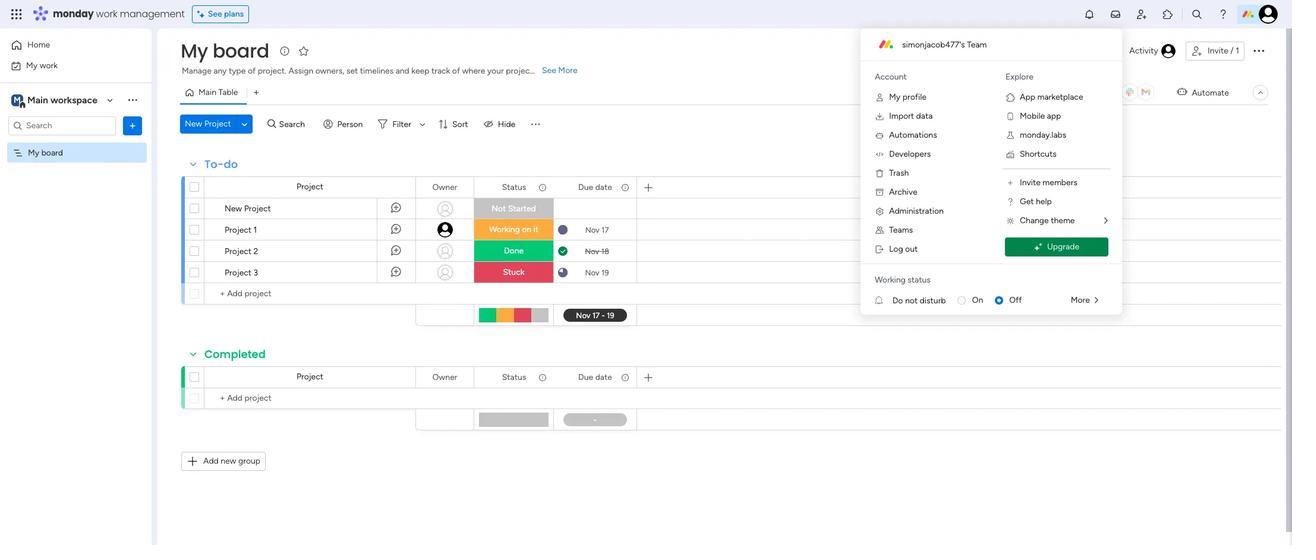 Task type: describe. For each thing, give the bounding box(es) containing it.
column information image for due date
[[621, 183, 630, 192]]

owner for 2nd owner field from the bottom
[[433, 182, 458, 192]]

trash link
[[866, 164, 987, 183]]

add new group button
[[181, 452, 266, 471]]

due date for 2nd "due date" field from the bottom
[[579, 182, 612, 192]]

manage any type of project. assign owners, set timelines and keep track of where your project stands.
[[182, 66, 561, 76]]

owners,
[[315, 66, 345, 76]]

automate
[[1192, 88, 1230, 98]]

where
[[462, 66, 485, 76]]

My board field
[[178, 37, 272, 64]]

nov 17
[[585, 226, 609, 235]]

app
[[1047, 111, 1061, 121]]

more inside 'see more' link
[[558, 65, 578, 76]]

timelines
[[360, 66, 394, 76]]

assign
[[289, 66, 313, 76]]

2 owner field from the top
[[430, 371, 460, 384]]

on
[[522, 225, 532, 235]]

to-
[[205, 157, 224, 172]]

work for my
[[40, 60, 58, 70]]

nov for 2
[[585, 247, 599, 256]]

new project inside 'button'
[[185, 119, 231, 129]]

log
[[889, 244, 903, 254]]

column information image for status
[[538, 183, 548, 192]]

column information image for due date
[[621, 373, 630, 383]]

upgrade button
[[1006, 238, 1109, 257]]

invite members
[[1020, 178, 1078, 188]]

dapulse integrations image
[[1055, 88, 1064, 97]]

2 of from the left
[[452, 66, 460, 76]]

v2 done deadline image
[[558, 246, 568, 257]]

2 due date field from the top
[[576, 371, 615, 384]]

set
[[347, 66, 358, 76]]

team
[[967, 40, 987, 50]]

new project button
[[180, 115, 236, 134]]

menu image
[[530, 118, 542, 130]]

jacob simon image
[[1259, 5, 1278, 24]]

owner for second owner field from the top
[[433, 372, 458, 383]]

activity
[[1130, 46, 1159, 56]]

theme
[[1051, 216, 1075, 226]]

mobile app
[[1020, 111, 1061, 121]]

show board description image
[[278, 45, 292, 57]]

it
[[534, 225, 539, 235]]

work for monday
[[96, 7, 117, 21]]

my profile image
[[875, 93, 885, 102]]

help
[[1036, 197, 1052, 207]]

sort button
[[433, 115, 475, 134]]

nov 19
[[585, 268, 609, 277]]

date for 2nd "due date" field from the bottom
[[596, 182, 612, 192]]

archive
[[889, 187, 918, 197]]

options image
[[1252, 43, 1266, 58]]

teams link
[[866, 221, 987, 240]]

working status
[[875, 275, 931, 285]]

change theme
[[1020, 216, 1075, 226]]

members
[[1043, 178, 1078, 188]]

3
[[254, 268, 258, 278]]

person button
[[318, 115, 370, 134]]

not started
[[492, 204, 536, 214]]

my up manage
[[181, 37, 208, 64]]

see more link
[[541, 65, 579, 77]]

get help image
[[1006, 197, 1015, 207]]

invite members image
[[1136, 8, 1148, 20]]

change theme image
[[1006, 216, 1015, 226]]

my inside my profile link
[[889, 92, 901, 102]]

app marketplace
[[1020, 92, 1084, 102]]

status field for to-do
[[499, 181, 529, 194]]

more inside more link
[[1071, 295, 1090, 306]]

+ Add project text field
[[210, 287, 410, 301]]

new
[[221, 457, 236, 467]]

my profile link
[[866, 88, 987, 107]]

+ Add project text field
[[210, 392, 410, 406]]

any
[[214, 66, 227, 76]]

administration link
[[866, 202, 987, 221]]

filter
[[393, 119, 411, 129]]

teams
[[889, 225, 913, 235]]

do
[[224, 157, 238, 172]]

1 due date field from the top
[[576, 181, 615, 194]]

upgrade
[[1048, 242, 1080, 252]]

board inside my board list box
[[41, 148, 63, 158]]

keep
[[412, 66, 430, 76]]

autopilot image
[[1177, 85, 1188, 100]]

workspace selection element
[[11, 93, 99, 109]]

trash image
[[875, 169, 885, 178]]

project 1
[[225, 225, 257, 235]]

invite members image
[[1006, 178, 1015, 188]]

monday work management
[[53, 7, 185, 21]]

automations image
[[875, 131, 885, 140]]

invite for invite members
[[1020, 178, 1041, 188]]

shortcuts
[[1020, 149, 1057, 159]]

due for 2nd "due date" field from the bottom
[[579, 182, 593, 192]]

home
[[27, 40, 50, 50]]

angle down image
[[242, 120, 247, 129]]

started
[[508, 204, 536, 214]]

project 2
[[225, 247, 258, 257]]

group
[[238, 457, 260, 467]]

done
[[504, 246, 524, 256]]

status
[[908, 275, 931, 285]]

my work
[[26, 60, 58, 70]]

sort
[[452, 119, 468, 129]]

due date for second "due date" field from the top
[[579, 372, 612, 383]]

see for see plans
[[208, 9, 222, 19]]

status field for completed
[[499, 371, 529, 384]]

not
[[905, 296, 918, 306]]

options image
[[127, 120, 139, 132]]

nov 18
[[585, 247, 609, 256]]

add new group
[[203, 457, 260, 467]]

your
[[487, 66, 504, 76]]

To-do field
[[202, 157, 241, 172]]

simonjacob477's
[[903, 40, 965, 50]]

monday.labs image
[[1006, 131, 1015, 140]]

date for second "due date" field from the top
[[596, 372, 612, 383]]

import
[[889, 111, 914, 121]]

Search field
[[276, 116, 312, 133]]

import data link
[[866, 107, 987, 126]]



Task type: locate. For each thing, give the bounding box(es) containing it.
more right project
[[558, 65, 578, 76]]

column information image
[[538, 183, 548, 192], [621, 183, 630, 192]]

0 vertical spatial owner
[[433, 182, 458, 192]]

mobile app image
[[1006, 112, 1015, 121]]

marketplace
[[1038, 92, 1084, 102]]

1 nov from the top
[[585, 226, 600, 235]]

0 horizontal spatial new
[[185, 119, 202, 129]]

1 vertical spatial invite
[[1020, 178, 1041, 188]]

0 vertical spatial nov
[[585, 226, 600, 235]]

v2 surfce notifications image
[[875, 295, 893, 307]]

1 vertical spatial due date field
[[576, 371, 615, 384]]

home button
[[7, 36, 128, 55]]

add to favorites image
[[298, 45, 310, 57]]

main inside button
[[199, 87, 216, 98]]

1 horizontal spatial more
[[1071, 295, 1090, 306]]

to-do
[[205, 157, 238, 172]]

management
[[120, 7, 185, 21]]

see plans
[[208, 9, 244, 19]]

2 due from the top
[[579, 372, 593, 383]]

2 owner from the top
[[433, 372, 458, 383]]

new project down main table button
[[185, 119, 231, 129]]

1 vertical spatial status field
[[499, 371, 529, 384]]

notifications image
[[1084, 8, 1096, 20]]

0 vertical spatial 1
[[1236, 46, 1240, 56]]

get
[[1020, 197, 1034, 207]]

working for working on it
[[489, 225, 520, 235]]

log out
[[889, 244, 918, 254]]

my right my profile image
[[889, 92, 901, 102]]

on
[[972, 295, 984, 306]]

my work button
[[7, 56, 128, 75]]

new inside 'button'
[[185, 119, 202, 129]]

1 right the /
[[1236, 46, 1240, 56]]

2
[[254, 247, 258, 257]]

1 due date from the top
[[579, 182, 612, 192]]

work right monday
[[96, 7, 117, 21]]

2 vertical spatial nov
[[585, 268, 600, 277]]

of right type
[[248, 66, 256, 76]]

0 horizontal spatial my board
[[28, 148, 63, 158]]

1 horizontal spatial 1
[[1236, 46, 1240, 56]]

/
[[1231, 46, 1234, 56]]

invite inside button
[[1208, 46, 1229, 56]]

disturb
[[920, 296, 946, 306]]

0 horizontal spatial more
[[558, 65, 578, 76]]

track
[[432, 66, 450, 76]]

2 column information image from the left
[[621, 373, 630, 383]]

main workspace
[[27, 94, 98, 106]]

and
[[396, 66, 410, 76]]

0 vertical spatial invite
[[1208, 46, 1229, 56]]

Search in workspace field
[[25, 119, 99, 133]]

more down the upgrade
[[1071, 295, 1090, 306]]

2 nov from the top
[[585, 247, 599, 256]]

not
[[492, 204, 506, 214]]

work
[[96, 7, 117, 21], [40, 60, 58, 70]]

invite
[[1208, 46, 1229, 56], [1020, 178, 1041, 188]]

1 horizontal spatial board
[[213, 37, 269, 64]]

more link
[[1062, 291, 1108, 310]]

1 vertical spatial list arrow image
[[1095, 297, 1099, 305]]

main table
[[199, 87, 238, 98]]

option
[[0, 142, 152, 144]]

1 column information image from the left
[[538, 183, 548, 192]]

shortcuts image
[[1006, 150, 1015, 159]]

teams image
[[875, 226, 885, 235]]

more
[[558, 65, 578, 76], [1071, 295, 1090, 306]]

nov left 19
[[585, 268, 600, 277]]

workspace image
[[11, 94, 23, 107]]

automations
[[889, 130, 937, 140]]

workspace
[[50, 94, 98, 106]]

column information image for status
[[538, 373, 548, 383]]

hide
[[498, 119, 516, 129]]

1 vertical spatial due date
[[579, 372, 612, 383]]

2 date from the top
[[596, 372, 612, 383]]

1 horizontal spatial column information image
[[621, 373, 630, 383]]

3 nov from the top
[[585, 268, 600, 277]]

1 due from the top
[[579, 182, 593, 192]]

1 vertical spatial owner
[[433, 372, 458, 383]]

0 vertical spatial working
[[489, 225, 520, 235]]

1
[[1236, 46, 1240, 56], [254, 225, 257, 235]]

0 horizontal spatial see
[[208, 9, 222, 19]]

nov left 18
[[585, 247, 599, 256]]

import data
[[889, 111, 933, 121]]

main inside workspace selection element
[[27, 94, 48, 106]]

0 horizontal spatial working
[[489, 225, 520, 235]]

project 3
[[225, 268, 258, 278]]

due for second "due date" field from the top
[[579, 372, 593, 383]]

type
[[229, 66, 246, 76]]

0 vertical spatial new
[[185, 119, 202, 129]]

1 horizontal spatial invite
[[1208, 46, 1229, 56]]

my inside my work button
[[26, 60, 38, 70]]

0 vertical spatial status field
[[499, 181, 529, 194]]

1 horizontal spatial see
[[542, 65, 556, 76]]

0 vertical spatial new project
[[185, 119, 231, 129]]

1 vertical spatial my board
[[28, 148, 63, 158]]

manage
[[182, 66, 212, 76]]

change
[[1020, 216, 1049, 226]]

1 vertical spatial owner field
[[430, 371, 460, 384]]

list arrow image
[[1105, 217, 1108, 225], [1095, 297, 1099, 305]]

0 vertical spatial see
[[208, 9, 222, 19]]

add view image
[[254, 88, 259, 97]]

developers
[[889, 149, 931, 159]]

working for working status
[[875, 275, 906, 285]]

stuck
[[503, 268, 525, 278]]

invite / 1 button
[[1186, 42, 1245, 61]]

table
[[218, 87, 238, 98]]

v2 search image
[[267, 118, 276, 131]]

1 owner field from the top
[[430, 181, 460, 194]]

main left table
[[199, 87, 216, 98]]

0 vertical spatial work
[[96, 7, 117, 21]]

see right project
[[542, 65, 556, 76]]

2 status field from the top
[[499, 371, 529, 384]]

see more
[[542, 65, 578, 76]]

app
[[1020, 92, 1036, 102]]

working on it
[[489, 225, 539, 235]]

Completed field
[[202, 347, 269, 363]]

project.
[[258, 66, 287, 76]]

log out image
[[875, 245, 885, 254]]

stands.
[[535, 66, 561, 76]]

main for main workspace
[[27, 94, 48, 106]]

1 horizontal spatial new
[[225, 204, 242, 214]]

nov for 1
[[585, 226, 600, 235]]

mobile
[[1020, 111, 1045, 121]]

Due date field
[[576, 181, 615, 194], [576, 371, 615, 384]]

activity button
[[1125, 42, 1181, 61]]

19
[[602, 268, 609, 277]]

1 vertical spatial due
[[579, 372, 593, 383]]

1 vertical spatial status
[[502, 372, 526, 383]]

column information image
[[538, 373, 548, 383], [621, 373, 630, 383]]

0 horizontal spatial column information image
[[538, 373, 548, 383]]

arrow down image
[[416, 117, 430, 131]]

1 owner from the top
[[433, 182, 458, 192]]

1 vertical spatial see
[[542, 65, 556, 76]]

1 status from the top
[[502, 182, 526, 192]]

0 horizontal spatial list arrow image
[[1095, 297, 1099, 305]]

of
[[248, 66, 256, 76], [452, 66, 460, 76]]

explore
[[1006, 72, 1034, 82]]

0 vertical spatial due date field
[[576, 181, 615, 194]]

trash
[[889, 168, 909, 178]]

see for see more
[[542, 65, 556, 76]]

1 vertical spatial new project
[[225, 204, 271, 214]]

working down the not
[[489, 225, 520, 235]]

0 vertical spatial list arrow image
[[1105, 217, 1108, 225]]

my board inside my board list box
[[28, 148, 63, 158]]

Owner field
[[430, 181, 460, 194], [430, 371, 460, 384]]

0 vertical spatial owner field
[[430, 181, 460, 194]]

Status field
[[499, 181, 529, 194], [499, 371, 529, 384]]

my down home at the left top of page
[[26, 60, 38, 70]]

list arrow image inside more link
[[1095, 297, 1099, 305]]

0 horizontal spatial work
[[40, 60, 58, 70]]

my down search in workspace field
[[28, 148, 39, 158]]

my board down search in workspace field
[[28, 148, 63, 158]]

data
[[917, 111, 933, 121]]

plans
[[224, 9, 244, 19]]

invite left the /
[[1208, 46, 1229, 56]]

get help
[[1020, 197, 1052, 207]]

hide button
[[479, 115, 523, 134]]

18
[[601, 247, 609, 256]]

see left the "plans"
[[208, 9, 222, 19]]

status for completed
[[502, 372, 526, 383]]

board
[[213, 37, 269, 64], [41, 148, 63, 158]]

new down main table button
[[185, 119, 202, 129]]

integrate
[[1068, 88, 1103, 98]]

1 status field from the top
[[499, 181, 529, 194]]

0 horizontal spatial invite
[[1020, 178, 1041, 188]]

0 vertical spatial date
[[596, 182, 612, 192]]

1 vertical spatial new
[[225, 204, 242, 214]]

0 vertical spatial status
[[502, 182, 526, 192]]

1 vertical spatial work
[[40, 60, 58, 70]]

search everything image
[[1191, 8, 1203, 20]]

workspace options image
[[127, 94, 139, 106]]

1 horizontal spatial list arrow image
[[1105, 217, 1108, 225]]

see plans button
[[192, 5, 249, 23]]

invite for invite / 1
[[1208, 46, 1229, 56]]

new up project 1
[[225, 204, 242, 214]]

collapse board header image
[[1256, 88, 1266, 98]]

add
[[203, 457, 219, 467]]

upgrade stars new image
[[1034, 243, 1043, 252]]

account
[[875, 72, 907, 82]]

1 horizontal spatial my board
[[181, 37, 269, 64]]

board down search in workspace field
[[41, 148, 63, 158]]

0 horizontal spatial column information image
[[538, 183, 548, 192]]

nov
[[585, 226, 600, 235], [585, 247, 599, 256], [585, 268, 600, 277]]

1 vertical spatial more
[[1071, 295, 1090, 306]]

1 vertical spatial board
[[41, 148, 63, 158]]

1 up 2
[[254, 225, 257, 235]]

0 horizontal spatial of
[[248, 66, 256, 76]]

my inside my board list box
[[28, 148, 39, 158]]

apps image
[[1162, 8, 1174, 20]]

1 of from the left
[[248, 66, 256, 76]]

see
[[208, 9, 222, 19], [542, 65, 556, 76]]

work inside button
[[40, 60, 58, 70]]

simonjacob477's team
[[903, 40, 987, 50]]

0 horizontal spatial main
[[27, 94, 48, 106]]

project inside 'button'
[[204, 119, 231, 129]]

person
[[337, 119, 363, 129]]

inbox image
[[1110, 8, 1122, 20]]

0 vertical spatial more
[[558, 65, 578, 76]]

1 horizontal spatial column information image
[[621, 183, 630, 192]]

main
[[199, 87, 216, 98], [27, 94, 48, 106]]

1 horizontal spatial main
[[199, 87, 216, 98]]

due
[[579, 182, 593, 192], [579, 372, 593, 383]]

0 vertical spatial my board
[[181, 37, 269, 64]]

1 inside button
[[1236, 46, 1240, 56]]

0 vertical spatial due
[[579, 182, 593, 192]]

0 vertical spatial board
[[213, 37, 269, 64]]

1 vertical spatial date
[[596, 372, 612, 383]]

my board list box
[[0, 140, 152, 323]]

1 horizontal spatial work
[[96, 7, 117, 21]]

new project up project 1
[[225, 204, 271, 214]]

help image
[[1218, 8, 1230, 20]]

my board up any
[[181, 37, 269, 64]]

invite up get
[[1020, 178, 1041, 188]]

1 vertical spatial working
[[875, 275, 906, 285]]

developers image
[[875, 150, 885, 159]]

2 column information image from the left
[[621, 183, 630, 192]]

working up v2 surfce notifications icon
[[875, 275, 906, 285]]

1 column information image from the left
[[538, 373, 548, 383]]

nov left 17
[[585, 226, 600, 235]]

administration image
[[875, 207, 885, 216]]

completed
[[205, 347, 266, 362]]

2 status from the top
[[502, 372, 526, 383]]

1 vertical spatial nov
[[585, 247, 599, 256]]

main for main table
[[199, 87, 216, 98]]

0 horizontal spatial 1
[[254, 225, 257, 235]]

2 due date from the top
[[579, 372, 612, 383]]

my
[[181, 37, 208, 64], [26, 60, 38, 70], [889, 92, 901, 102], [28, 148, 39, 158]]

1 vertical spatial 1
[[254, 225, 257, 235]]

invite / 1
[[1208, 46, 1240, 56]]

select product image
[[11, 8, 23, 20]]

my profile
[[889, 92, 927, 102]]

work down home at the left top of page
[[40, 60, 58, 70]]

archive image
[[875, 188, 885, 197]]

do
[[893, 296, 903, 306]]

see inside button
[[208, 9, 222, 19]]

main right the "workspace" image
[[27, 94, 48, 106]]

board up type
[[213, 37, 269, 64]]

administration
[[889, 206, 944, 216]]

import data image
[[875, 112, 885, 121]]

1 horizontal spatial working
[[875, 275, 906, 285]]

status
[[502, 182, 526, 192], [502, 372, 526, 383]]

0 horizontal spatial board
[[41, 148, 63, 158]]

do not disturb
[[893, 296, 946, 306]]

profile
[[903, 92, 927, 102]]

new
[[185, 119, 202, 129], [225, 204, 242, 214]]

filter button
[[374, 115, 430, 134]]

of right track
[[452, 66, 460, 76]]

status for to-do
[[502, 182, 526, 192]]

1 date from the top
[[596, 182, 612, 192]]

1 horizontal spatial of
[[452, 66, 460, 76]]

0 vertical spatial due date
[[579, 182, 612, 192]]

out
[[906, 244, 918, 254]]



Task type: vqa. For each thing, say whether or not it's contained in the screenshot.
'Explore'
yes



